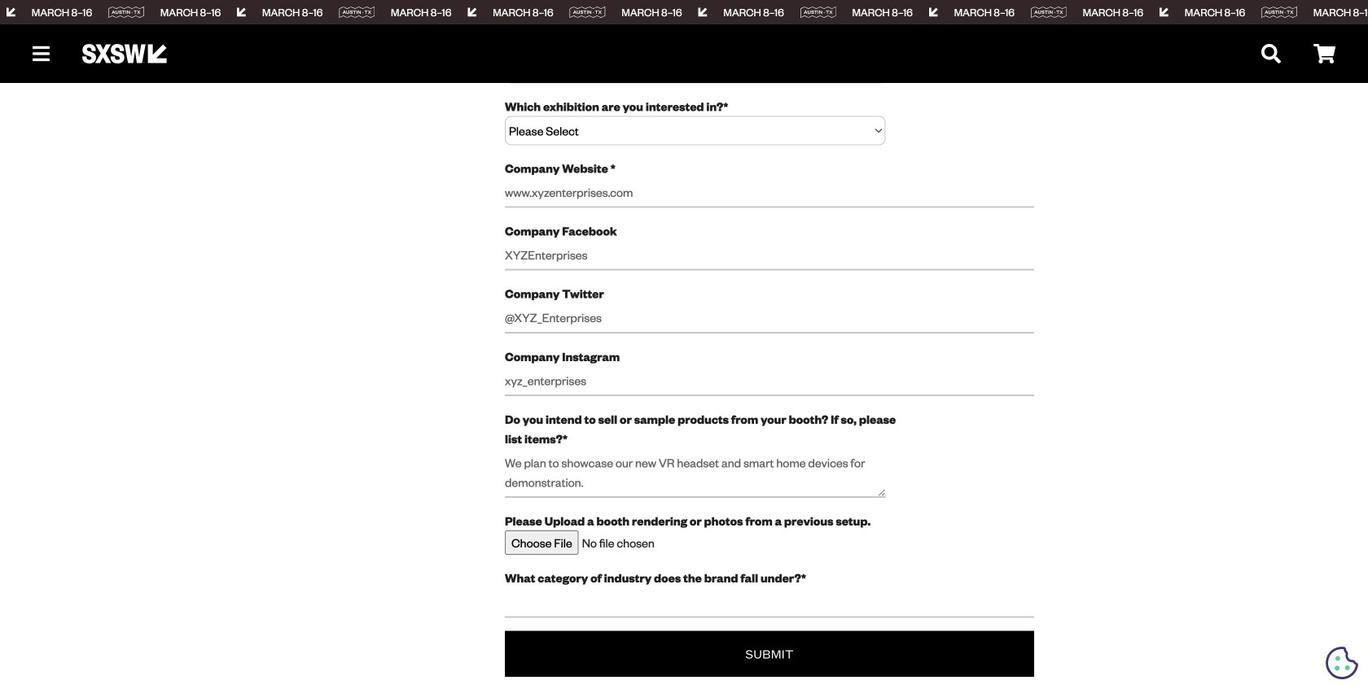 Task type: describe. For each thing, give the bounding box(es) containing it.
toggle site navigation image
[[33, 44, 50, 64]]

cookie preferences image
[[1326, 648, 1359, 680]]



Task type: locate. For each thing, give the bounding box(es) containing it.
None text field
[[505, 178, 1035, 208], [505, 588, 1035, 619], [505, 178, 1035, 208], [505, 588, 1035, 619]]

sxsw image
[[82, 44, 167, 64]]

None file field
[[505, 531, 1035, 556]]

dialog
[[0, 0, 1369, 690]]

None submit
[[505, 632, 1035, 678]]

None text field
[[505, 0, 886, 21], [505, 241, 1035, 271], [505, 304, 1035, 334], [505, 366, 1035, 397], [505, 449, 886, 499], [505, 0, 886, 21], [505, 241, 1035, 271], [505, 304, 1035, 334], [505, 366, 1035, 397], [505, 449, 886, 499]]

toggle site search image
[[1262, 44, 1281, 64]]



